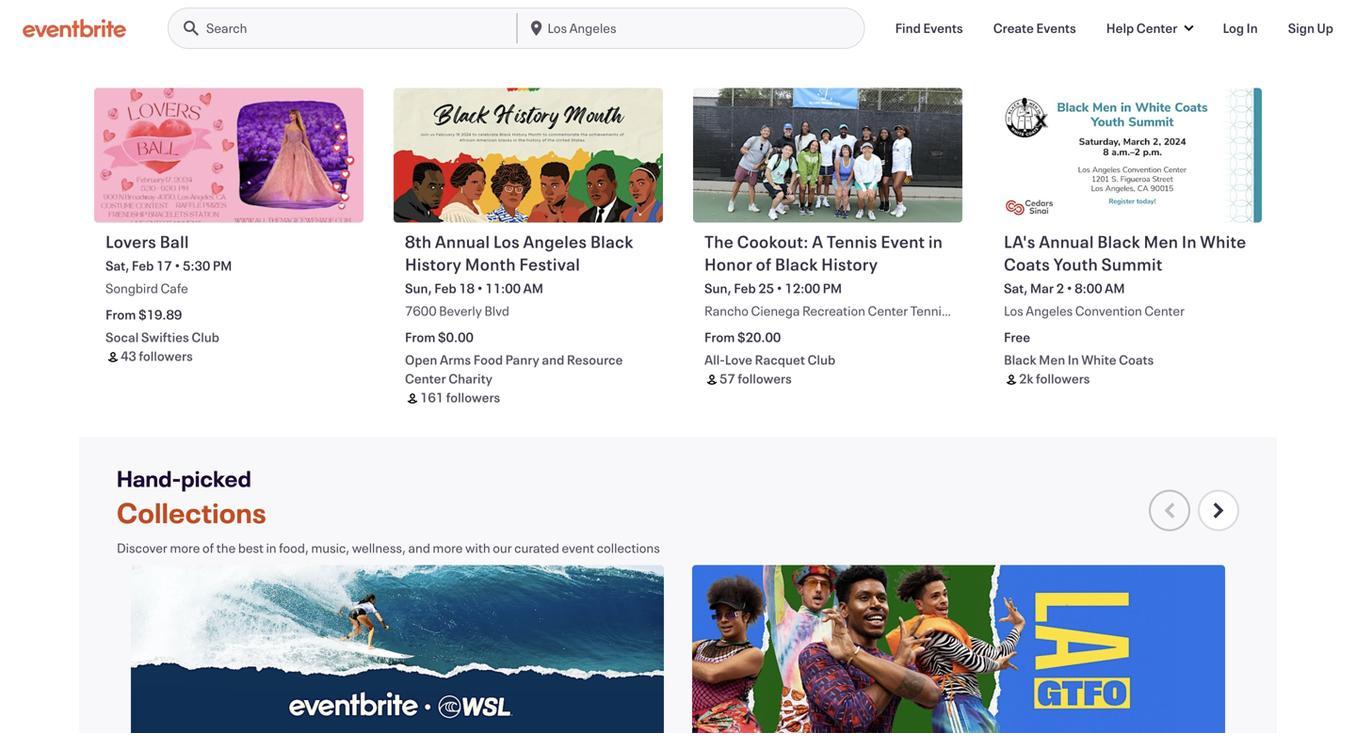 Task type: vqa. For each thing, say whether or not it's contained in the screenshot.
Ultimate on the left of page
no



Task type: locate. For each thing, give the bounding box(es) containing it.
•
[[174, 257, 180, 274], [477, 280, 483, 297], [777, 280, 782, 297], [1067, 280, 1072, 297]]

black up 2k
[[1004, 351, 1036, 368]]

annual right 8th
[[435, 230, 490, 253]]

2 vertical spatial angeles
[[1026, 302, 1073, 320]]

0 horizontal spatial events
[[923, 19, 963, 37]]

more
[[170, 539, 200, 557], [433, 539, 463, 557]]

24.9k
[[121, 24, 155, 42]]

0 horizontal spatial sun,
[[405, 280, 432, 297]]

men right youth
[[1144, 230, 1178, 253]]

followers for la's annual black men in white coats youth summit
[[1036, 370, 1090, 387]]

2 events from the left
[[1036, 19, 1076, 37]]

sun, inside the cookout: a tennis event in honor of black history sun, feb 25 •  12:00 pm rancho cienega recreation center tennis court
[[704, 280, 731, 297]]

1 horizontal spatial convention
[[1075, 302, 1142, 320]]

black inside la's annual black men in white coats youth summit sat, mar 2 •  8:00 am los angeles convention center free
[[1097, 230, 1140, 253]]

followers down charity
[[446, 389, 500, 406]]

0 horizontal spatial men
[[1039, 351, 1065, 368]]

0 vertical spatial in
[[1247, 19, 1258, 37]]

1 vertical spatial tennis
[[910, 302, 948, 320]]

1 vertical spatial and
[[408, 539, 430, 557]]

sun,
[[405, 280, 432, 297], [704, 280, 731, 297]]

1 horizontal spatial los
[[547, 19, 567, 37]]

2 horizontal spatial feb
[[734, 280, 756, 297]]

los
[[547, 19, 567, 37], [493, 230, 520, 253], [1004, 302, 1023, 320]]

0 horizontal spatial pm
[[213, 257, 232, 274]]

1 horizontal spatial in
[[1182, 230, 1197, 253]]

center
[[1136, 19, 1178, 37], [868, 302, 908, 320], [1145, 302, 1185, 320], [405, 370, 446, 387]]

0 horizontal spatial from
[[105, 306, 136, 323]]

followers for lovers ball
[[139, 347, 193, 365]]

0 vertical spatial in
[[928, 230, 943, 253]]

of inside "hand-picked collections discover more of the best in food, music, wellness, and more with our curated event collections"
[[202, 539, 214, 557]]

of up 25
[[756, 253, 772, 275]]

0 vertical spatial los
[[547, 19, 567, 37]]

2 horizontal spatial los
[[1004, 302, 1023, 320]]

• inside lovers ball sat, feb 17 •  5:30 pm songbird cafe from $19.89
[[174, 257, 180, 274]]

best
[[238, 539, 264, 557]]

from up socal
[[105, 306, 136, 323]]

club right movie
[[186, 5, 214, 23]]

movie
[[147, 5, 184, 23]]

coats inside la's annual black men in white coats youth summit sat, mar 2 •  8:00 am los angeles convention center free
[[1004, 253, 1050, 275]]

• inside the cookout: a tennis event in honor of black history sun, feb 25 •  12:00 pm rancho cienega recreation center tennis court
[[777, 280, 782, 297]]

2
[[1056, 280, 1064, 297]]

1 horizontal spatial more
[[433, 539, 463, 557]]

white up 2k followers
[[1081, 351, 1116, 368]]

0 horizontal spatial sat,
[[105, 257, 129, 274]]

find events element
[[895, 19, 963, 38]]

feb
[[132, 257, 154, 274], [434, 280, 456, 297], [734, 280, 756, 297]]

from
[[105, 306, 136, 323], [405, 328, 435, 346], [704, 328, 735, 346]]

club for 43 followers
[[191, 328, 219, 346]]

find events link
[[880, 9, 978, 47]]

center right recreation at the right of the page
[[868, 302, 908, 320]]

black right festival
[[590, 230, 633, 253]]

all-love racquet club
[[704, 351, 835, 368]]

white right summit
[[1200, 230, 1246, 253]]

8th annual los angeles black history month festival primary image image
[[394, 88, 663, 223]]

events for find events
[[923, 19, 963, 37]]

0 horizontal spatial in
[[266, 539, 277, 557]]

1 vertical spatial of
[[202, 539, 214, 557]]

17
[[156, 257, 172, 274]]

2 vertical spatial in
[[1068, 351, 1079, 368]]

2 history from the left
[[821, 253, 878, 275]]

annual inside la's annual black men in white coats youth summit sat, mar 2 •  8:00 am los angeles convention center free
[[1039, 230, 1094, 253]]

history inside the cookout: a tennis event in honor of black history sun, feb 25 •  12:00 pm rancho cienega recreation center tennis court
[[821, 253, 878, 275]]

sat, inside lovers ball sat, feb 17 •  5:30 pm songbird cafe from $19.89
[[105, 257, 129, 274]]

center down open
[[405, 370, 446, 387]]

0 horizontal spatial tennis
[[827, 230, 877, 253]]

sign
[[1288, 19, 1315, 37]]

black up "8:00"
[[1097, 230, 1140, 253]]

2 am from the left
[[1105, 280, 1125, 297]]

1 horizontal spatial of
[[756, 253, 772, 275]]

1 vertical spatial convention
[[1075, 302, 1142, 320]]

sun, inside 8th annual los angeles black history month festival sun, feb 18 •  11:00 am 7600 beverly blvd from $0.00
[[405, 280, 432, 297]]

la's
[[1004, 230, 1036, 253]]

1 vertical spatial in
[[266, 539, 277, 557]]

pm up recreation at the right of the page
[[823, 280, 842, 297]]

recreation
[[802, 302, 865, 320]]

am down festival
[[523, 280, 543, 297]]

1 vertical spatial angeles
[[523, 230, 587, 253]]

the cookout: a tennis event in honor of black history link
[[704, 230, 955, 275]]

youth
[[1053, 253, 1098, 275]]

ball
[[160, 230, 189, 253]]

1 horizontal spatial white
[[1200, 230, 1246, 253]]

food,
[[279, 539, 309, 557]]

from $20.00
[[704, 328, 781, 346]]

1 horizontal spatial from
[[405, 328, 435, 346]]

161 followers
[[420, 389, 500, 406]]

• right 18
[[477, 280, 483, 297]]

in right log
[[1247, 19, 1258, 37]]

open arms food panry and resource center charity
[[405, 351, 623, 387]]

curated
[[514, 539, 559, 557]]

feb left 18
[[434, 280, 456, 297]]

from up open
[[405, 328, 435, 346]]

1 horizontal spatial history
[[821, 253, 878, 275]]

tennis
[[827, 230, 877, 253], [910, 302, 948, 320]]

1 horizontal spatial events
[[1036, 19, 1076, 37]]

history up recreation at the right of the page
[[821, 253, 878, 275]]

events
[[923, 19, 963, 37], [1036, 19, 1076, 37]]

0 vertical spatial men
[[1144, 230, 1178, 253]]

0 vertical spatial tennis
[[827, 230, 877, 253]]

1 horizontal spatial pm
[[823, 280, 842, 297]]

of
[[756, 253, 772, 275], [202, 539, 214, 557]]

0 horizontal spatial los
[[493, 230, 520, 253]]

pm down lovers ball link
[[213, 257, 232, 274]]

2 vertical spatial los
[[1004, 302, 1023, 320]]

8th annual los angeles black history month festival link
[[405, 230, 656, 275]]

in inside the cookout: a tennis event in honor of black history sun, feb 25 •  12:00 pm rancho cienega recreation center tennis court
[[928, 230, 943, 253]]

annual right la's
[[1039, 230, 1094, 253]]

pm
[[213, 257, 232, 274], [823, 280, 842, 297]]

cookout:
[[737, 230, 809, 253]]

convention down "8:00"
[[1075, 302, 1142, 320]]

0 vertical spatial white
[[1200, 230, 1246, 253]]

1 horizontal spatial in
[[928, 230, 943, 253]]

1 vertical spatial white
[[1081, 351, 1116, 368]]

1 sun, from the left
[[405, 280, 432, 297]]

more left with at left
[[433, 539, 463, 557]]

18
[[459, 280, 475, 297]]

0 horizontal spatial am
[[523, 280, 543, 297]]

1 horizontal spatial men
[[1144, 230, 1178, 253]]

men inside la's annual black men in white coats youth summit sat, mar 2 •  8:00 am los angeles convention center free
[[1144, 230, 1178, 253]]

cienega
[[751, 302, 800, 320]]

angeles inside 8th annual los angeles black history month festival sun, feb 18 •  11:00 am 7600 beverly blvd from $0.00
[[523, 230, 587, 253]]

0 vertical spatial and
[[542, 351, 564, 368]]

0 vertical spatial pm
[[213, 257, 232, 274]]

center down summit
[[1145, 302, 1185, 320]]

• right 2
[[1067, 280, 1072, 297]]

1 horizontal spatial feb
[[434, 280, 456, 297]]

history
[[405, 253, 462, 275], [821, 253, 878, 275]]

angeles
[[569, 19, 616, 37], [523, 230, 587, 253], [1026, 302, 1073, 320]]

0 horizontal spatial more
[[170, 539, 200, 557]]

club right racquet
[[808, 351, 835, 368]]

1 vertical spatial los
[[493, 230, 520, 253]]

43
[[121, 347, 136, 365]]

1 horizontal spatial and
[[542, 351, 564, 368]]

57
[[719, 370, 735, 387]]

the cookout: a tennis event in honor of black history sun, feb 25 •  12:00 pm rancho cienega recreation center tennis court
[[704, 230, 948, 338]]

events inside "element"
[[923, 19, 963, 37]]

and
[[542, 351, 564, 368], [408, 539, 430, 557]]

in
[[1247, 19, 1258, 37], [1182, 230, 1197, 253], [1068, 351, 1079, 368]]

and right panry
[[542, 351, 564, 368]]

followers down the all-love racquet club
[[738, 370, 792, 387]]

24.9k followers
[[121, 24, 211, 42]]

beverly
[[439, 302, 482, 320]]

1 horizontal spatial am
[[1105, 280, 1125, 297]]

0 vertical spatial club
[[186, 5, 214, 23]]

1 vertical spatial coats
[[1119, 351, 1154, 368]]

friend or flame
[[704, 5, 791, 23]]

1 vertical spatial club
[[191, 328, 219, 346]]

club
[[186, 5, 214, 23], [191, 328, 219, 346], [808, 351, 835, 368]]

annual inside 8th annual los angeles black history month festival sun, feb 18 •  11:00 am 7600 beverly blvd from $0.00
[[435, 230, 490, 253]]

followers
[[157, 24, 211, 42], [1045, 24, 1099, 42], [139, 347, 193, 365], [738, 370, 792, 387], [1036, 370, 1090, 387], [446, 389, 500, 406]]

1 annual from the left
[[435, 230, 490, 253]]

black men in white coats
[[1004, 351, 1154, 368]]

0 horizontal spatial annual
[[435, 230, 490, 253]]

followers down the black men in white coats
[[1036, 370, 1090, 387]]

feb left 25
[[734, 280, 756, 297]]

2 sun, from the left
[[704, 280, 731, 297]]

1 more from the left
[[170, 539, 200, 557]]

1 vertical spatial sat,
[[1004, 280, 1028, 297]]

help center
[[1106, 19, 1178, 37]]

1 horizontal spatial annual
[[1039, 230, 1094, 253]]

coats down la's annual black men in white coats youth summit sat, mar 2 •  8:00 am los angeles convention center free
[[1119, 351, 1154, 368]]

with
[[465, 539, 490, 557]]

convention up 525
[[1004, 5, 1072, 23]]

black inside the cookout: a tennis event in honor of black history sun, feb 25 •  12:00 pm rancho cienega recreation center tennis court
[[775, 253, 818, 275]]

month
[[465, 253, 516, 275]]

• right the 17 at the left top of the page
[[174, 257, 180, 274]]

in right summit
[[1182, 230, 1197, 253]]

hand-picked collections discover more of the best in food, music, wellness, and more with our curated event collections
[[117, 464, 660, 557]]

collections
[[117, 494, 267, 531]]

of inside the cookout: a tennis event in honor of black history sun, feb 25 •  12:00 pm rancho cienega recreation center tennis court
[[756, 253, 772, 275]]

am right "8:00"
[[1105, 280, 1125, 297]]

$20.00
[[737, 328, 781, 346]]

1 vertical spatial in
[[1182, 230, 1197, 253]]

1 vertical spatial pm
[[823, 280, 842, 297]]

create
[[993, 19, 1034, 37]]

white
[[1200, 230, 1246, 253], [1081, 351, 1116, 368]]

25
[[758, 280, 774, 297]]

0 vertical spatial coats
[[1004, 253, 1050, 275]]

0 horizontal spatial coats
[[1004, 253, 1050, 275]]

angeles inside la's annual black men in white coats youth summit sat, mar 2 •  8:00 am los angeles convention center free
[[1026, 302, 1073, 320]]

sat, up songbird
[[105, 257, 129, 274]]

0 horizontal spatial and
[[408, 539, 430, 557]]

43 followers
[[121, 347, 193, 365]]

from up all-
[[704, 328, 735, 346]]

sun, up 7600
[[405, 280, 432, 297]]

lovers ball link
[[105, 230, 356, 253]]

in up 2k followers
[[1068, 351, 1079, 368]]

more down collections
[[170, 539, 200, 557]]

1 horizontal spatial sat,
[[1004, 280, 1028, 297]]

black inside 8th annual los angeles black history month festival sun, feb 18 •  11:00 am 7600 beverly blvd from $0.00
[[590, 230, 633, 253]]

0 horizontal spatial history
[[405, 253, 462, 275]]

sun, up rancho
[[704, 280, 731, 297]]

in right event
[[928, 230, 943, 253]]

2 annual from the left
[[1039, 230, 1094, 253]]

black up 12:00
[[775, 253, 818, 275]]

find events
[[895, 19, 963, 37]]

0 vertical spatial of
[[756, 253, 772, 275]]

• right 25
[[777, 280, 782, 297]]

1 horizontal spatial sun,
[[704, 280, 731, 297]]

tennis right a in the top of the page
[[827, 230, 877, 253]]

sat,
[[105, 257, 129, 274], [1004, 280, 1028, 297]]

1 history from the left
[[405, 253, 462, 275]]

center inside la's annual black men in white coats youth summit sat, mar 2 •  8:00 am los angeles convention center free
[[1145, 302, 1185, 320]]

0 horizontal spatial of
[[202, 539, 214, 557]]

0 vertical spatial convention
[[1004, 5, 1072, 23]]

followers down swifties
[[139, 347, 193, 365]]

in right best
[[266, 539, 277, 557]]

coats up mar on the top right of the page
[[1004, 253, 1050, 275]]

center inside the cookout: a tennis event in honor of black history sun, feb 25 •  12:00 pm rancho cienega recreation center tennis court
[[868, 302, 908, 320]]

and right wellness,
[[408, 539, 430, 557]]

1 events from the left
[[923, 19, 963, 37]]

club right swifties
[[191, 328, 219, 346]]

of left the
[[202, 539, 214, 557]]

men up 2k followers
[[1039, 351, 1065, 368]]

sat, left mar on the top right of the page
[[1004, 280, 1028, 297]]

history up 18
[[405, 253, 462, 275]]

525 followers
[[1019, 24, 1099, 42]]

0 horizontal spatial feb
[[132, 257, 154, 274]]

1 am from the left
[[523, 280, 543, 297]]

followers for 8th annual los angeles black history month festival
[[446, 389, 500, 406]]

0 vertical spatial sat,
[[105, 257, 129, 274]]

feb inside lovers ball sat, feb 17 •  5:30 pm songbird cafe from $19.89
[[132, 257, 154, 274]]

tennis down event
[[910, 302, 948, 320]]

feb left the 17 at the left top of the page
[[132, 257, 154, 274]]

5:30
[[183, 257, 210, 274]]



Task type: describe. For each thing, give the bounding box(es) containing it.
our
[[493, 539, 512, 557]]

annual for month
[[435, 230, 490, 253]]

8:00
[[1075, 280, 1102, 297]]

1 horizontal spatial tennis
[[910, 302, 948, 320]]

los angeles
[[547, 19, 616, 37]]

food
[[473, 351, 503, 368]]

photoshoots
[[1075, 5, 1150, 23]]

hand-
[[117, 464, 181, 493]]

socal swifties club
[[105, 328, 219, 346]]

am inside la's annual black men in white coats youth summit sat, mar 2 •  8:00 am los angeles convention center free
[[1105, 280, 1125, 297]]

11:00
[[485, 280, 521, 297]]

1 vertical spatial men
[[1039, 351, 1065, 368]]

help
[[1106, 19, 1134, 37]]

event
[[562, 539, 594, 557]]

free
[[1004, 328, 1030, 346]]

rancho
[[704, 302, 749, 320]]

in inside la's annual black men in white coats youth summit sat, mar 2 •  8:00 am los angeles convention center free
[[1182, 230, 1197, 253]]

sign up element
[[1288, 19, 1333, 38]]

pm inside the cookout: a tennis event in honor of black history sun, feb 25 •  12:00 pm rancho cienega recreation center tennis court
[[823, 280, 842, 297]]

events for create events
[[1036, 19, 1076, 37]]

la's annual black men in white coats youth summit sat, mar 2 •  8:00 am los angeles convention center free
[[1004, 230, 1246, 346]]

event
[[881, 230, 925, 253]]

from inside 8th annual los angeles black history month festival sun, feb 18 •  11:00 am 7600 beverly blvd from $0.00
[[405, 328, 435, 346]]

2 vertical spatial club
[[808, 351, 835, 368]]

create events element
[[993, 19, 1076, 38]]

convention inside la's annual black men in white coats youth summit sat, mar 2 •  8:00 am los angeles convention center free
[[1075, 302, 1142, 320]]

log in element
[[1223, 19, 1258, 38]]

0 horizontal spatial convention
[[1004, 5, 1072, 23]]

the
[[216, 539, 236, 557]]

pm inside lovers ball sat, feb 17 •  5:30 pm songbird cafe from $19.89
[[213, 257, 232, 274]]

in inside "hand-picked collections discover more of the best in food, music, wellness, and more with our curated event collections"
[[266, 539, 277, 557]]

secret movie club
[[105, 5, 214, 23]]

0 horizontal spatial white
[[1081, 351, 1116, 368]]

log
[[1223, 19, 1244, 37]]

and inside open arms food panry and resource center charity
[[542, 351, 564, 368]]

followers down movie
[[157, 24, 211, 42]]

blvd
[[484, 302, 509, 320]]

2 horizontal spatial from
[[704, 328, 735, 346]]

a
[[812, 230, 823, 253]]

am inside 8th annual los angeles black history month festival sun, feb 18 •  11:00 am 7600 beverly blvd from $0.00
[[523, 280, 543, 297]]

followers down convention photoshoots
[[1045, 24, 1099, 42]]

music,
[[311, 539, 350, 557]]

swifties
[[141, 328, 189, 346]]

racquet
[[755, 351, 805, 368]]

wellness,
[[352, 539, 406, 557]]

convention photoshoots
[[1004, 5, 1150, 23]]

$0.00
[[438, 328, 474, 346]]

feb inside 8th annual los angeles black history month festival sun, feb 18 •  11:00 am 7600 beverly blvd from $0.00
[[434, 280, 456, 297]]

lovers
[[105, 230, 156, 253]]

los inside la's annual black men in white coats youth summit sat, mar 2 •  8:00 am los angeles convention center free
[[1004, 302, 1023, 320]]

festival
[[519, 253, 580, 275]]

feb inside the cookout: a tennis event in honor of black history sun, feb 25 •  12:00 pm rancho cienega recreation center tennis court
[[734, 280, 756, 297]]

collection image for los angeles events: experience the city of angels image
[[692, 565, 1225, 734]]

lovers ball sat, feb 17 •  5:30 pm songbird cafe from $19.89
[[105, 230, 232, 323]]

or
[[742, 5, 754, 23]]

from inside lovers ball sat, feb 17 •  5:30 pm songbird cafe from $19.89
[[105, 306, 136, 323]]

court
[[704, 321, 738, 338]]

honor
[[704, 253, 753, 275]]

2 horizontal spatial in
[[1247, 19, 1258, 37]]

discover
[[117, 539, 167, 557]]

sign up
[[1288, 19, 1333, 37]]

love
[[725, 351, 752, 368]]

8th
[[405, 230, 432, 253]]

lovers ball primary image image
[[94, 88, 364, 223]]

2 more from the left
[[433, 539, 463, 557]]

find
[[895, 19, 921, 37]]

$19.89
[[138, 306, 182, 323]]

panry
[[505, 351, 539, 368]]

the cookout: a tennis event in honor of black history primary image image
[[693, 88, 962, 223]]

1 horizontal spatial coats
[[1119, 351, 1154, 368]]

• inside 8th annual los angeles black history month festival sun, feb 18 •  11:00 am 7600 beverly blvd from $0.00
[[477, 280, 483, 297]]

white inside la's annual black men in white coats youth summit sat, mar 2 •  8:00 am los angeles convention center free
[[1200, 230, 1246, 253]]

search
[[206, 19, 247, 37]]

eventbrite image
[[23, 19, 126, 38]]

0 horizontal spatial in
[[1068, 351, 1079, 368]]

followers for the cookout: a tennis event in honor of black history
[[738, 370, 792, 387]]

up
[[1317, 19, 1333, 37]]

flame
[[757, 5, 791, 23]]

club for 24.9k followers
[[186, 5, 214, 23]]

los inside 8th annual los angeles black history month festival sun, feb 18 •  11:00 am 7600 beverly blvd from $0.00
[[493, 230, 520, 253]]

mar
[[1030, 280, 1054, 297]]

milkfarm
[[405, 5, 458, 23]]

socal
[[105, 328, 139, 346]]

7600
[[405, 302, 437, 320]]

songbird
[[105, 280, 158, 297]]

charity
[[448, 370, 493, 387]]

arms
[[440, 351, 471, 368]]

la's annual black men in white coats youth summit primary image image
[[993, 88, 1262, 223]]

create events
[[993, 19, 1076, 37]]

• inside la's annual black men in white coats youth summit sat, mar 2 •  8:00 am los angeles convention center free
[[1067, 280, 1072, 297]]

center inside open arms food panry and resource center charity
[[405, 370, 446, 387]]

history inside 8th annual los angeles black history month festival sun, feb 18 •  11:00 am 7600 beverly blvd from $0.00
[[405, 253, 462, 275]]

open
[[405, 351, 437, 368]]

2k
[[1019, 370, 1034, 387]]

2k followers
[[1019, 370, 1090, 387]]

create events link
[[978, 9, 1091, 47]]

resource
[[567, 351, 623, 368]]

0 vertical spatial angeles
[[569, 19, 616, 37]]

friend
[[704, 5, 740, 23]]

the
[[704, 230, 734, 253]]

8th annual los angeles black history month festival sun, feb 18 •  11:00 am 7600 beverly blvd from $0.00
[[405, 230, 633, 346]]

collection image for top event picks inspired by the world surf league image
[[131, 565, 664, 734]]

la's annual black men in white coats youth summit link
[[1004, 230, 1255, 275]]

and inside "hand-picked collections discover more of the best in food, music, wellness, and more with our curated event collections"
[[408, 539, 430, 557]]

525
[[1019, 24, 1043, 42]]

secret
[[105, 5, 145, 23]]

summit
[[1101, 253, 1163, 275]]

sign up link
[[1273, 9, 1349, 47]]

collections
[[597, 539, 660, 557]]

cafe
[[161, 280, 188, 297]]

center right help
[[1136, 19, 1178, 37]]

sat, inside la's annual black men in white coats youth summit sat, mar 2 •  8:00 am los angeles convention center free
[[1004, 280, 1028, 297]]

annual for coats
[[1039, 230, 1094, 253]]

12:00
[[785, 280, 820, 297]]

all-
[[704, 351, 725, 368]]

picked
[[181, 464, 251, 493]]



